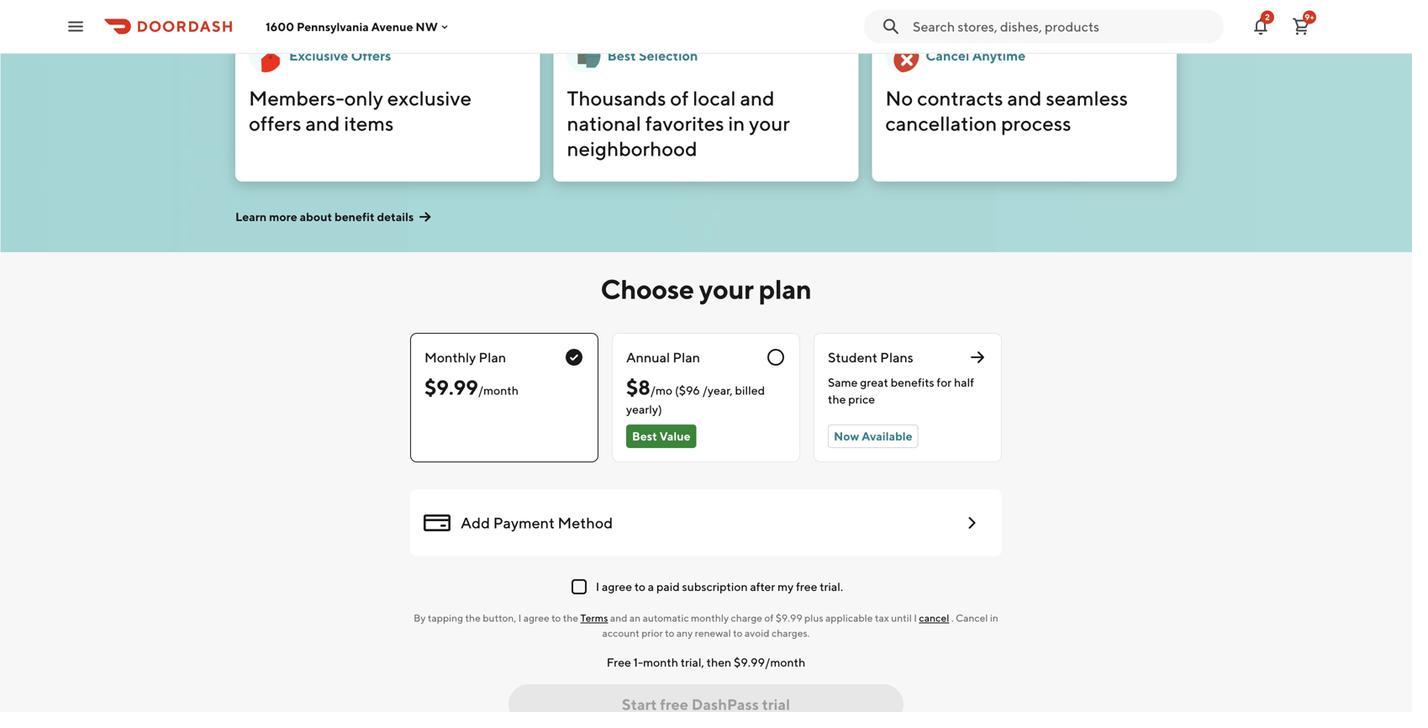 Task type: describe. For each thing, give the bounding box(es) containing it.
by tapping the button, i agree to the terms and an automatic monthly charge of $9.99 plus applicable tax until i cancel
[[414, 612, 950, 624]]

by
[[414, 612, 426, 624]]

cancel link
[[919, 612, 950, 624]]

1600 pennsylvania avenue nw
[[266, 20, 438, 33]]

exclusive
[[387, 86, 472, 110]]

half
[[954, 375, 974, 389]]

value
[[660, 429, 691, 443]]

choose your plan
[[601, 273, 812, 305]]

exclusive
[[289, 48, 348, 63]]

notification bell image
[[1251, 16, 1271, 37]]

thousands
[[567, 86, 666, 110]]

national
[[567, 111, 642, 135]]

Store search: begin typing to search for stores available on DoorDash text field
[[913, 17, 1214, 36]]

$8
[[626, 375, 651, 399]]

now
[[834, 429, 860, 443]]

offers
[[249, 111, 301, 135]]

1 vertical spatial your
[[699, 273, 754, 305]]

your inside thousands of local and national favorites in your neighborhood
[[749, 111, 790, 135]]

/month
[[478, 383, 519, 397]]

after
[[750, 580, 775, 594]]

free 1-month trial, then $9.99/month
[[607, 655, 806, 669]]

favorites
[[646, 111, 724, 135]]

members-only exclusive offers and items
[[249, 86, 472, 135]]

exclusive offers
[[289, 48, 391, 63]]

great
[[860, 375, 889, 389]]

billed
[[735, 383, 765, 397]]

monthly
[[691, 612, 729, 624]]

the inside same great benefits for half the price
[[828, 392, 846, 406]]

0 horizontal spatial $9.99
[[425, 375, 478, 399]]

cancel anytime
[[926, 48, 1026, 63]]

0 horizontal spatial i
[[518, 612, 522, 624]]

cancel inside . cancel in account prior to any renewal to avoid charges.
[[956, 612, 988, 624]]

cancel
[[919, 612, 950, 624]]

items
[[344, 111, 394, 135]]

subscription
[[682, 580, 748, 594]]

in inside . cancel in account prior to any renewal to avoid charges.
[[990, 612, 999, 624]]

learn
[[235, 210, 267, 224]]

button,
[[483, 612, 516, 624]]

1 horizontal spatial i
[[596, 580, 600, 594]]

details
[[377, 210, 414, 224]]

plan
[[759, 273, 812, 305]]

about
[[300, 210, 332, 224]]

1 vertical spatial agree
[[524, 612, 550, 624]]

now available
[[834, 429, 913, 443]]

and inside no contracts and seamless cancellation process
[[1008, 86, 1042, 110]]

avenue
[[371, 20, 413, 33]]

tapping
[[428, 612, 463, 624]]

$9.99 /month
[[425, 375, 519, 399]]

free
[[607, 655, 631, 669]]

until
[[891, 612, 912, 624]]

only
[[344, 86, 383, 110]]

price
[[849, 392, 875, 406]]

same great benefits for half the price
[[828, 375, 974, 406]]

more
[[269, 210, 297, 224]]

charges.
[[772, 627, 810, 639]]

$9.99/month
[[734, 655, 806, 669]]

0 vertical spatial cancel
[[926, 48, 970, 63]]

a
[[648, 580, 654, 594]]

offers
[[351, 48, 391, 63]]

plan for $9.99
[[479, 349, 506, 365]]

1 horizontal spatial of
[[765, 612, 774, 624]]

to left a
[[635, 580, 646, 594]]

best for best value
[[632, 429, 657, 443]]

best selection
[[608, 48, 698, 63]]

prior
[[642, 627, 663, 639]]

choose
[[601, 273, 694, 305]]

benefits
[[891, 375, 935, 389]]

then
[[707, 655, 732, 669]]

selection
[[639, 48, 698, 63]]

available
[[862, 429, 913, 443]]

/mo ($96 /year, billed yearly)
[[626, 383, 765, 416]]

/mo
[[651, 383, 673, 397]]

plans
[[880, 349, 914, 365]]

no contracts and seamless cancellation process
[[886, 86, 1128, 135]]

account
[[602, 627, 640, 639]]

1600 pennsylvania avenue nw button
[[266, 20, 451, 33]]

to down the charge
[[733, 627, 743, 639]]



Task type: vqa. For each thing, say whether or not it's contained in the screenshot.
Business to the bottom
no



Task type: locate. For each thing, give the bounding box(es) containing it.
in inside thousands of local and national favorites in your neighborhood
[[728, 111, 745, 135]]

to left any
[[665, 627, 675, 639]]

cancel up contracts
[[926, 48, 970, 63]]

paid
[[657, 580, 680, 594]]

monthly plan
[[425, 349, 506, 365]]

best up "thousands"
[[608, 48, 636, 63]]

1 horizontal spatial $9.99
[[776, 612, 803, 624]]

i right the 'button,'
[[518, 612, 522, 624]]

9+
[[1305, 12, 1315, 22]]

annual plan
[[626, 349, 700, 365]]

1-
[[634, 655, 643, 669]]

members-
[[249, 86, 344, 110]]

i right until
[[914, 612, 917, 624]]

agree right the 'button,'
[[524, 612, 550, 624]]

agree
[[602, 580, 632, 594], [524, 612, 550, 624]]

1 vertical spatial in
[[990, 612, 999, 624]]

thousands of local and national favorites in your neighborhood
[[567, 86, 790, 161]]

2 horizontal spatial i
[[914, 612, 917, 624]]

$9.99 down monthly
[[425, 375, 478, 399]]

in
[[728, 111, 745, 135], [990, 612, 999, 624]]

anytime
[[973, 48, 1026, 63]]

plan up /month
[[479, 349, 506, 365]]

trial.
[[820, 580, 843, 594]]

add payment method
[[461, 514, 613, 532]]

and down the members-
[[305, 111, 340, 135]]

plan
[[479, 349, 506, 365], [673, 349, 700, 365]]

the down same
[[828, 392, 846, 406]]

the left the 'button,'
[[465, 612, 481, 624]]

monthly
[[425, 349, 476, 365]]

nw
[[416, 20, 438, 33]]

benefit
[[335, 210, 375, 224]]

2 horizontal spatial the
[[828, 392, 846, 406]]

open menu image
[[66, 16, 86, 37]]

0 vertical spatial your
[[749, 111, 790, 135]]

for
[[937, 375, 952, 389]]

1 horizontal spatial in
[[990, 612, 999, 624]]

i up terms link
[[596, 580, 600, 594]]

i agree to a paid subscription after my free trial.
[[596, 580, 843, 594]]

1 horizontal spatial agree
[[602, 580, 632, 594]]

applicable
[[826, 612, 873, 624]]

2 plan from the left
[[673, 349, 700, 365]]

plus
[[805, 612, 824, 624]]

renewal
[[695, 627, 731, 639]]

1 horizontal spatial plan
[[673, 349, 700, 365]]

and inside members-only exclusive offers and items
[[305, 111, 340, 135]]

9+ button
[[1285, 10, 1318, 43]]

free
[[796, 580, 818, 594]]

2
[[1265, 12, 1270, 22]]

automatic
[[643, 612, 689, 624]]

plan for $8
[[673, 349, 700, 365]]

0 horizontal spatial the
[[465, 612, 481, 624]]

best
[[608, 48, 636, 63], [632, 429, 657, 443]]

my
[[778, 580, 794, 594]]

cancellation
[[886, 111, 997, 135]]

to left terms link
[[552, 612, 561, 624]]

agree left a
[[602, 580, 632, 594]]

student plans
[[828, 349, 914, 365]]

the left terms link
[[563, 612, 579, 624]]

0 horizontal spatial of
[[670, 86, 689, 110]]

and up account on the left bottom
[[610, 612, 628, 624]]

of inside thousands of local and national favorites in your neighborhood
[[670, 86, 689, 110]]

1 horizontal spatial the
[[563, 612, 579, 624]]

of
[[670, 86, 689, 110], [765, 612, 774, 624]]

and right local
[[740, 86, 775, 110]]

0 horizontal spatial agree
[[524, 612, 550, 624]]

1 vertical spatial best
[[632, 429, 657, 443]]

avoid
[[745, 627, 770, 639]]

1 vertical spatial cancel
[[956, 612, 988, 624]]

0 horizontal spatial plan
[[479, 349, 506, 365]]

annual
[[626, 349, 670, 365]]

trial,
[[681, 655, 704, 669]]

0 vertical spatial $9.99
[[425, 375, 478, 399]]

your
[[749, 111, 790, 135], [699, 273, 754, 305]]

0 horizontal spatial in
[[728, 111, 745, 135]]

1 vertical spatial $9.99
[[776, 612, 803, 624]]

.
[[952, 612, 954, 624]]

($96
[[675, 383, 700, 397]]

yearly)
[[626, 402, 662, 416]]

learn more about benefit details
[[235, 210, 414, 224]]

and inside thousands of local and national favorites in your neighborhood
[[740, 86, 775, 110]]

method
[[558, 514, 613, 532]]

local
[[693, 86, 736, 110]]

0 vertical spatial of
[[670, 86, 689, 110]]

seamless
[[1046, 86, 1128, 110]]

pennsylvania
[[297, 20, 369, 33]]

0 vertical spatial best
[[608, 48, 636, 63]]

payment
[[493, 514, 555, 532]]

to
[[635, 580, 646, 594], [552, 612, 561, 624], [665, 627, 675, 639], [733, 627, 743, 639]]

$9.99 up charges.
[[776, 612, 803, 624]]

neighborhood
[[567, 137, 698, 161]]

1 vertical spatial of
[[765, 612, 774, 624]]

best value
[[632, 429, 691, 443]]

in right .
[[990, 612, 999, 624]]

of up favorites
[[670, 86, 689, 110]]

charge
[[731, 612, 763, 624]]

best for best selection
[[608, 48, 636, 63]]

1 items, open order cart image
[[1291, 16, 1312, 37]]

plan up ($96 on the bottom of the page
[[673, 349, 700, 365]]

cancel right .
[[956, 612, 988, 624]]

0 vertical spatial in
[[728, 111, 745, 135]]

terms link
[[581, 612, 608, 624]]

in down local
[[728, 111, 745, 135]]

process
[[1001, 111, 1072, 135]]

and up process
[[1008, 86, 1042, 110]]

no
[[886, 86, 913, 110]]

any
[[677, 627, 693, 639]]

month
[[643, 655, 678, 669]]

an
[[630, 612, 641, 624]]

the
[[828, 392, 846, 406], [465, 612, 481, 624], [563, 612, 579, 624]]

contracts
[[917, 86, 1004, 110]]

add
[[461, 514, 490, 532]]

/year,
[[703, 383, 733, 397]]

1 plan from the left
[[479, 349, 506, 365]]

best down yearly)
[[632, 429, 657, 443]]

of up avoid
[[765, 612, 774, 624]]

0 vertical spatial agree
[[602, 580, 632, 594]]

student
[[828, 349, 878, 365]]

and
[[740, 86, 775, 110], [1008, 86, 1042, 110], [305, 111, 340, 135], [610, 612, 628, 624]]



